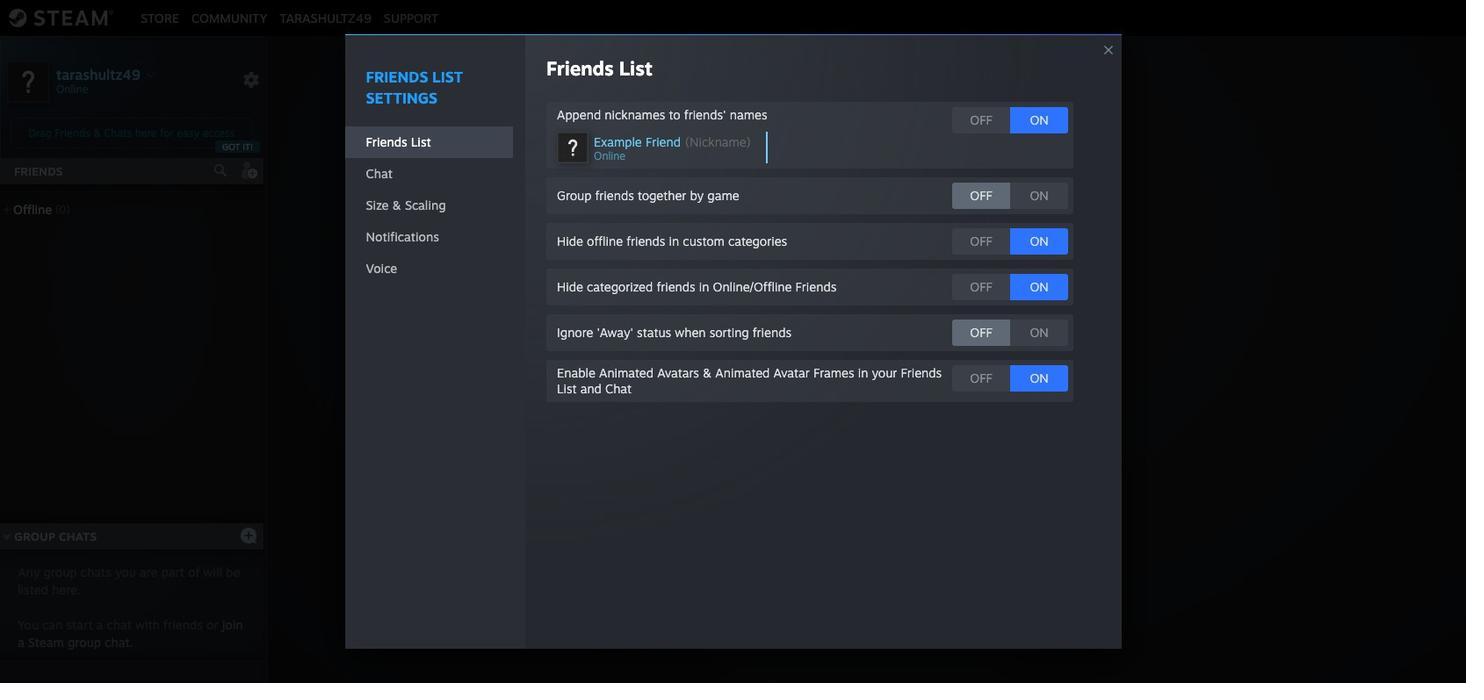 Task type: vqa. For each thing, say whether or not it's contained in the screenshot.
An
no



Task type: locate. For each thing, give the bounding box(es) containing it.
community
[[192, 10, 267, 25]]

can
[[42, 618, 63, 633]]

friend
[[646, 134, 681, 149], [795, 369, 835, 387]]

chats up chats
[[59, 530, 97, 544]]

list
[[619, 56, 653, 80], [432, 68, 463, 86], [411, 134, 431, 149], [557, 381, 577, 396]]

community link
[[185, 10, 273, 25]]

animated up and
[[599, 365, 654, 380]]

friends list up append
[[547, 56, 653, 80]]

0 horizontal spatial chats
[[59, 530, 97, 544]]

drag
[[29, 127, 52, 140]]

3 off from the top
[[970, 234, 993, 249]]

friends right sorting
[[753, 325, 792, 340]]

together
[[638, 188, 687, 203]]

group right frames
[[857, 369, 897, 387]]

3 on from the top
[[1030, 234, 1049, 249]]

chat up size
[[366, 166, 393, 181]]

4 off from the top
[[970, 279, 993, 294]]

animated down sorting
[[715, 365, 770, 380]]

chat right your
[[901, 369, 932, 387]]

0 vertical spatial a
[[783, 369, 791, 387]]

friends right your
[[901, 365, 942, 380]]

1 horizontal spatial animated
[[715, 365, 770, 380]]

1 vertical spatial hide
[[557, 279, 583, 294]]

group up any
[[14, 530, 55, 544]]

list up settings
[[432, 68, 463, 86]]

list inside 'friends list settings'
[[432, 68, 463, 86]]

1 horizontal spatial in
[[699, 279, 709, 294]]

drag friends & chats here for easy access
[[29, 127, 235, 140]]

0 horizontal spatial or
[[206, 618, 218, 633]]

hide left the offline
[[557, 234, 583, 249]]

1 horizontal spatial to
[[936, 369, 949, 387]]

group inside join a steam group chat.
[[68, 635, 101, 650]]

1 vertical spatial chats
[[59, 530, 97, 544]]

friends down the online
[[595, 188, 634, 203]]

settings
[[366, 89, 438, 107]]

hide up ignore
[[557, 279, 583, 294]]

group up the here.
[[43, 565, 77, 580]]

1 vertical spatial or
[[206, 618, 218, 633]]

group chats
[[14, 530, 97, 544]]

2 horizontal spatial a
[[783, 369, 791, 387]]

2 vertical spatial a
[[18, 635, 24, 650]]

0 vertical spatial group
[[43, 565, 77, 580]]

when
[[675, 325, 706, 340]]

1 horizontal spatial friends list
[[547, 56, 653, 80]]

1 horizontal spatial tarashultz49
[[280, 10, 371, 25]]

0 vertical spatial or
[[839, 369, 853, 387]]

0 vertical spatial to
[[669, 107, 681, 122]]

friends list down settings
[[366, 134, 431, 149]]

tarashultz49 left support link
[[280, 10, 371, 25]]

2 horizontal spatial &
[[703, 365, 712, 380]]

or
[[839, 369, 853, 387], [206, 618, 218, 633]]

to
[[669, 107, 681, 122], [936, 369, 949, 387]]

example
[[594, 134, 642, 149]]

join a steam group chat. link
[[18, 618, 243, 650]]

0 horizontal spatial to
[[669, 107, 681, 122]]

6 off from the top
[[970, 371, 993, 386]]

group friends together by game
[[557, 188, 739, 203]]

& left here
[[93, 127, 101, 140]]

friends up settings
[[366, 68, 428, 86]]

sorting
[[710, 325, 749, 340]]

voice
[[366, 261, 397, 276]]

1 horizontal spatial group
[[557, 188, 592, 203]]

on for friends
[[1030, 279, 1049, 294]]

friends
[[547, 56, 614, 80], [366, 68, 428, 86], [55, 127, 90, 140], [366, 134, 407, 149], [14, 164, 63, 178], [796, 279, 837, 294], [901, 365, 942, 380]]

5 on from the top
[[1030, 325, 1049, 340]]

on
[[1030, 112, 1049, 127], [1030, 188, 1049, 203], [1030, 234, 1049, 249], [1030, 279, 1049, 294], [1030, 325, 1049, 340], [1030, 371, 1049, 386]]

friend right click
[[795, 369, 835, 387]]

1 hide from the top
[[557, 234, 583, 249]]

to left start!
[[936, 369, 949, 387]]

chat
[[107, 618, 132, 633]]

2 vertical spatial group
[[14, 530, 55, 544]]

list up nicknames
[[619, 56, 653, 80]]

5 off from the top
[[970, 325, 993, 340]]

0 vertical spatial group
[[557, 188, 592, 203]]

tarashultz49 up drag friends & chats here for easy access
[[56, 65, 141, 83]]

0 vertical spatial chats
[[104, 127, 132, 140]]

hide
[[557, 234, 583, 249], [557, 279, 583, 294]]

0 horizontal spatial friend
[[646, 134, 681, 149]]

6 on from the top
[[1030, 371, 1049, 386]]

easy
[[177, 127, 199, 140]]

0 vertical spatial in
[[669, 234, 679, 249]]

online/offline
[[713, 279, 792, 294]]

group
[[557, 188, 592, 203], [857, 369, 897, 387], [14, 530, 55, 544]]

offline
[[587, 234, 623, 249]]

in down custom
[[699, 279, 709, 294]]

group down start
[[68, 635, 101, 650]]

friends inside 'friends list settings'
[[366, 68, 428, 86]]

(
[[685, 134, 690, 149]]

frames
[[814, 365, 854, 380]]

1 vertical spatial group
[[68, 635, 101, 650]]

add a friend image
[[239, 161, 258, 180]]

are
[[140, 565, 158, 580]]

1 horizontal spatial &
[[392, 198, 401, 213]]

notifications
[[366, 229, 439, 244]]

friend left (
[[646, 134, 681, 149]]

4 on from the top
[[1030, 279, 1049, 294]]

or left your
[[839, 369, 853, 387]]

in for online/offline
[[699, 279, 709, 294]]

friends down 'drag'
[[14, 164, 63, 178]]

1 animated from the left
[[599, 365, 654, 380]]

0 horizontal spatial animated
[[599, 365, 654, 380]]

categorized
[[587, 279, 653, 294]]

1 vertical spatial a
[[96, 618, 103, 633]]

a for friend
[[783, 369, 791, 387]]

0 vertical spatial &
[[93, 127, 101, 140]]

in left custom
[[669, 234, 679, 249]]

create a group chat image
[[240, 527, 257, 544]]

2 animated from the left
[[715, 365, 770, 380]]

ignore
[[557, 325, 593, 340]]

custom
[[683, 234, 725, 249]]

chats
[[104, 127, 132, 140], [59, 530, 97, 544]]

start
[[66, 618, 93, 633]]

chats left here
[[104, 127, 132, 140]]

0 horizontal spatial friends list
[[366, 134, 431, 149]]

group
[[43, 565, 77, 580], [68, 635, 101, 650]]

1 on from the top
[[1030, 112, 1049, 127]]

a inside join a steam group chat.
[[18, 635, 24, 650]]

1 vertical spatial tarashultz49
[[56, 65, 141, 83]]

group for group chats
[[14, 530, 55, 544]]

join a steam group chat.
[[18, 618, 243, 650]]

a left chat
[[96, 618, 103, 633]]

1 vertical spatial in
[[699, 279, 709, 294]]

or left join
[[206, 618, 218, 633]]

steam
[[28, 635, 64, 650]]

list down enable
[[557, 381, 577, 396]]

1 vertical spatial friend
[[795, 369, 835, 387]]

animated
[[599, 365, 654, 380], [715, 365, 770, 380]]

avatars
[[657, 365, 699, 380]]

off for friends
[[970, 325, 993, 340]]

status
[[637, 325, 671, 340]]

here.
[[52, 582, 81, 597]]

friends up append
[[547, 56, 614, 80]]

1 vertical spatial &
[[392, 198, 401, 213]]

on for friends
[[1030, 325, 1049, 340]]

listed
[[18, 582, 48, 597]]

a for steam
[[18, 635, 24, 650]]

group up the offline
[[557, 188, 592, 203]]

append nicknames to friends' names
[[557, 107, 767, 122]]

on for avatar
[[1030, 371, 1049, 386]]

a right click
[[783, 369, 791, 387]]

friends down settings
[[366, 134, 407, 149]]

manage friends list settings image
[[242, 71, 260, 89]]

2 hide from the top
[[557, 279, 583, 294]]

2 horizontal spatial in
[[858, 365, 868, 380]]

in left your
[[858, 365, 868, 380]]

& right avatars
[[703, 365, 712, 380]]

game
[[708, 188, 739, 203]]

1 horizontal spatial chats
[[104, 127, 132, 140]]

friends right with
[[164, 618, 203, 633]]

2 vertical spatial in
[[858, 365, 868, 380]]

off for categories
[[970, 234, 993, 249]]

2 horizontal spatial chat
[[901, 369, 932, 387]]

1 horizontal spatial a
[[96, 618, 103, 633]]

friends list
[[547, 56, 653, 80], [366, 134, 431, 149]]

size & scaling
[[366, 198, 446, 213]]

0 vertical spatial hide
[[557, 234, 583, 249]]

you
[[18, 618, 39, 633]]

0 horizontal spatial in
[[669, 234, 679, 249]]

)
[[747, 134, 751, 149]]

off
[[970, 112, 993, 127], [970, 188, 993, 203], [970, 234, 993, 249], [970, 279, 993, 294], [970, 325, 993, 340], [970, 371, 993, 386]]

access
[[202, 127, 235, 140]]

0 horizontal spatial a
[[18, 635, 24, 650]]

start!
[[953, 369, 988, 387]]

a down you
[[18, 635, 24, 650]]

ignore 'away' status when sorting friends
[[557, 325, 792, 340]]

friends list settings
[[366, 68, 463, 107]]

chat right and
[[605, 381, 632, 396]]

tarashultz49
[[280, 10, 371, 25], [56, 65, 141, 83]]

friends
[[595, 188, 634, 203], [627, 234, 665, 249], [657, 279, 696, 294], [753, 325, 792, 340], [164, 618, 203, 633]]

off for avatar
[[970, 371, 993, 386]]

online
[[594, 149, 626, 162]]

to left friends'
[[669, 107, 681, 122]]

size
[[366, 198, 389, 213]]

0 horizontal spatial group
[[14, 530, 55, 544]]

0 vertical spatial friend
[[646, 134, 681, 149]]

& right size
[[392, 198, 401, 213]]

a
[[783, 369, 791, 387], [96, 618, 103, 633], [18, 635, 24, 650]]

chat
[[366, 166, 393, 181], [901, 369, 932, 387], [605, 381, 632, 396]]

2 horizontal spatial group
[[857, 369, 897, 387]]

in
[[669, 234, 679, 249], [699, 279, 709, 294], [858, 365, 868, 380]]

names
[[730, 107, 767, 122]]

2 vertical spatial &
[[703, 365, 712, 380]]

1 horizontal spatial chat
[[605, 381, 632, 396]]



Task type: describe. For each thing, give the bounding box(es) containing it.
nicknames
[[605, 107, 665, 122]]

in inside 'enable animated avatars & animated avatar frames in your friends list and chat'
[[858, 365, 868, 380]]

and
[[580, 381, 602, 396]]

any
[[18, 565, 40, 580]]

friends right online/offline
[[796, 279, 837, 294]]

with
[[135, 618, 160, 633]]

search my friends list image
[[213, 163, 228, 178]]

& inside 'enable animated avatars & animated avatar frames in your friends list and chat'
[[703, 365, 712, 380]]

2 on from the top
[[1030, 188, 1049, 203]]

2 off from the top
[[970, 188, 993, 203]]

0 horizontal spatial chat
[[366, 166, 393, 181]]

list down settings
[[411, 134, 431, 149]]

be
[[226, 565, 240, 580]]

nickname
[[690, 134, 747, 149]]

you
[[115, 565, 136, 580]]

collapse chats list image
[[0, 533, 20, 540]]

avatar
[[774, 365, 810, 380]]

friends'
[[684, 107, 726, 122]]

1 vertical spatial to
[[936, 369, 949, 387]]

you can start a chat with friends or
[[18, 618, 222, 633]]

support link
[[378, 10, 445, 25]]

chats
[[80, 565, 111, 580]]

store
[[141, 10, 179, 25]]

1 horizontal spatial or
[[839, 369, 853, 387]]

group for group friends together by game
[[557, 188, 592, 203]]

friends right 'drag'
[[55, 127, 90, 140]]

by
[[690, 188, 704, 203]]

offline
[[13, 202, 52, 217]]

friends inside 'enable animated avatars & animated avatar frames in your friends list and chat'
[[901, 365, 942, 380]]

on for categories
[[1030, 234, 1049, 249]]

hide categorized friends in online/offline friends
[[557, 279, 837, 294]]

friends right the offline
[[627, 234, 665, 249]]

hide for hide categorized friends in online/offline friends
[[557, 279, 583, 294]]

append
[[557, 107, 601, 122]]

click a friend or group chat to start!
[[747, 369, 988, 387]]

store link
[[134, 10, 185, 25]]

0 horizontal spatial &
[[93, 127, 101, 140]]

enable animated avatars & animated avatar frames in your friends list and chat
[[557, 365, 942, 396]]

hide for hide offline friends in custom categories
[[557, 234, 583, 249]]

0 vertical spatial friends list
[[547, 56, 653, 80]]

chat.
[[105, 635, 133, 650]]

any group chats you are part of will be listed here.
[[18, 565, 240, 597]]

of
[[188, 565, 200, 580]]

friends up ignore 'away' status when sorting friends
[[657, 279, 696, 294]]

categories
[[728, 234, 787, 249]]

1 vertical spatial friends list
[[366, 134, 431, 149]]

here
[[135, 127, 157, 140]]

0 vertical spatial tarashultz49
[[280, 10, 371, 25]]

1 off from the top
[[970, 112, 993, 127]]

1 vertical spatial group
[[857, 369, 897, 387]]

tarashultz49 link
[[273, 10, 378, 25]]

in for custom
[[669, 234, 679, 249]]

enable
[[557, 365, 596, 380]]

list inside 'enable animated avatars & animated avatar frames in your friends list and chat'
[[557, 381, 577, 396]]

click
[[747, 369, 779, 387]]

support
[[384, 10, 439, 25]]

0 horizontal spatial tarashultz49
[[56, 65, 141, 83]]

'away'
[[597, 325, 633, 340]]

join
[[222, 618, 243, 633]]

part
[[161, 565, 185, 580]]

will
[[203, 565, 222, 580]]

your
[[872, 365, 897, 380]]

scaling
[[405, 198, 446, 213]]

off for friends
[[970, 279, 993, 294]]

example friend ( nickname ) online
[[594, 134, 751, 162]]

hide offline friends in custom categories
[[557, 234, 787, 249]]

chat inside 'enable animated avatars & animated avatar frames in your friends list and chat'
[[605, 381, 632, 396]]

for
[[160, 127, 174, 140]]

friend inside example friend ( nickname ) online
[[646, 134, 681, 149]]

1 horizontal spatial friend
[[795, 369, 835, 387]]

group inside any group chats you are part of will be listed here.
[[43, 565, 77, 580]]



